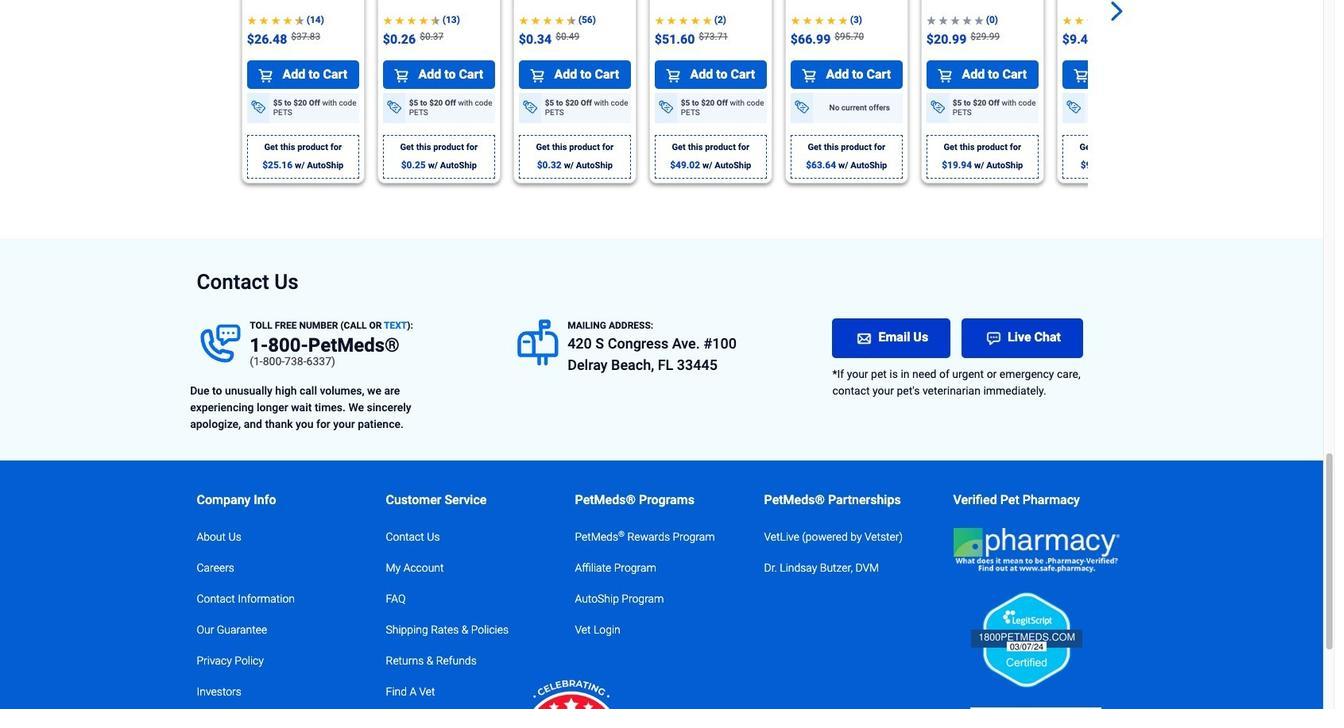 Task type: vqa. For each thing, say whether or not it's contained in the screenshot.
last name text field
no



Task type: describe. For each thing, give the bounding box(es) containing it.
5 star symbol image from the left
[[395, 15, 404, 26]]

add to cart image for 14th star symbol icon from left
[[802, 68, 817, 83]]

11 star symbol image from the left
[[679, 15, 688, 26]]

3 star symbol image from the left
[[295, 15, 304, 26]]

2 add to cart image from the left
[[530, 68, 545, 83]]

3 star symbol image from the left
[[407, 15, 416, 26]]

12 star symbol image from the left
[[950, 15, 960, 26]]

1 star symbol image from the left
[[259, 15, 268, 26]]

add to cart image for 11th star symbol image
[[938, 68, 952, 83]]

18 star symbol image from the left
[[1074, 15, 1084, 26]]

6 star symbol image from the left
[[419, 15, 428, 26]]

national association of boards of pharmacy image
[[953, 528, 1119, 573]]

13 star symbol image from the left
[[962, 15, 972, 26]]

3 add to cart image from the left
[[666, 68, 681, 83]]

1 add to cart image from the left
[[259, 68, 273, 83]]

7 star symbol image from the left
[[667, 15, 676, 26]]

contact us mailing address image
[[515, 319, 562, 368]]

13 star symbol image from the left
[[791, 15, 800, 26]]

12 star symbol image from the left
[[702, 15, 712, 26]]

6 star symbol image from the left
[[655, 15, 664, 26]]

7 star symbol image from the left
[[431, 15, 440, 26]]

15 star symbol image from the left
[[1086, 15, 1096, 26]]



Task type: locate. For each thing, give the bounding box(es) containing it.
petmeds 28th anniversary image
[[492, 669, 650, 710]]

add to cart image
[[259, 68, 273, 83], [530, 68, 545, 83], [666, 68, 681, 83], [1074, 68, 1088, 83]]

2 star symbol image from the left
[[283, 15, 292, 26]]

14 star symbol image from the left
[[803, 15, 812, 26]]

14 star symbol image from the left
[[974, 15, 984, 26]]

1 add to cart image from the left
[[395, 68, 409, 83]]

10 star symbol image from the left
[[826, 15, 836, 26]]

star symbol image
[[247, 15, 257, 26], [271, 15, 280, 26], [407, 15, 416, 26], [531, 15, 540, 26], [543, 15, 552, 26], [655, 15, 664, 26], [667, 15, 676, 26], [690, 15, 700, 26], [814, 15, 824, 26], [826, 15, 836, 26], [938, 15, 948, 26], [950, 15, 960, 26], [962, 15, 972, 26], [974, 15, 984, 26], [1086, 15, 1096, 26]]

4 add to cart image from the left
[[1074, 68, 1088, 83]]

4 star symbol image from the left
[[531, 15, 540, 26]]

8 star symbol image from the left
[[690, 15, 700, 26]]

10 star symbol image from the left
[[566, 15, 576, 26]]

4 star symbol image from the left
[[383, 15, 392, 26]]

2 add to cart image from the left
[[802, 68, 817, 83]]

add to cart image for 14th star symbol icon from the right
[[395, 68, 409, 83]]

8 star symbol image from the left
[[519, 15, 528, 26]]

2 star symbol image from the left
[[271, 15, 280, 26]]

9 star symbol image from the left
[[555, 15, 564, 26]]

15 star symbol image from the left
[[838, 15, 848, 26]]

16 star symbol image from the left
[[927, 15, 936, 26]]

legitscript approved image
[[971, 593, 1082, 688]]

1 star symbol image from the left
[[247, 15, 257, 26]]

11 star symbol image from the left
[[938, 15, 948, 26]]

5 star symbol image from the left
[[543, 15, 552, 26]]

star symbol image
[[259, 15, 268, 26], [283, 15, 292, 26], [295, 15, 304, 26], [383, 15, 392, 26], [395, 15, 404, 26], [419, 15, 428, 26], [431, 15, 440, 26], [519, 15, 528, 26], [555, 15, 564, 26], [566, 15, 576, 26], [679, 15, 688, 26], [702, 15, 712, 26], [791, 15, 800, 26], [803, 15, 812, 26], [838, 15, 848, 26], [927, 15, 936, 26], [1062, 15, 1072, 26], [1074, 15, 1084, 26]]

9 star symbol image from the left
[[814, 15, 824, 26]]

17 star symbol image from the left
[[1062, 15, 1072, 26]]

3 add to cart image from the left
[[938, 68, 952, 83]]

1 horizontal spatial add to cart image
[[802, 68, 817, 83]]

add to cart image
[[395, 68, 409, 83], [802, 68, 817, 83], [938, 68, 952, 83]]

contact us number image
[[197, 319, 244, 368]]

0 horizontal spatial add to cart image
[[395, 68, 409, 83]]

2 horizontal spatial add to cart image
[[938, 68, 952, 83]]



